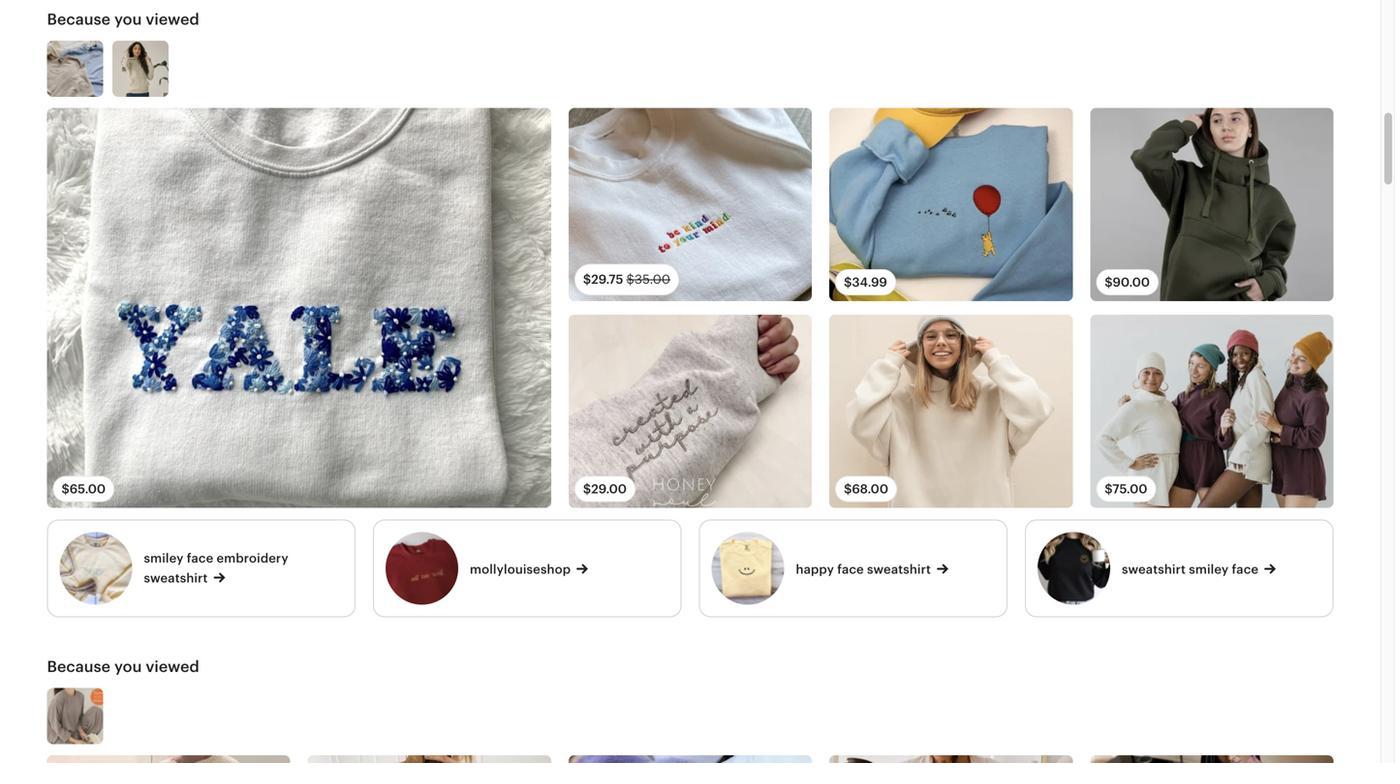 Task type: vqa. For each thing, say whether or not it's contained in the screenshot.
earring related to 101.25
no



Task type: locate. For each thing, give the bounding box(es) containing it.
$ for $ 29.75 $ 35.00
[[583, 272, 591, 287]]

2 horizontal spatial face
[[1232, 563, 1259, 577]]

2 viewed from the top
[[146, 659, 199, 676]]

0 vertical spatial because
[[47, 11, 111, 28]]

29.75
[[591, 272, 623, 287]]

$
[[583, 272, 591, 287], [627, 272, 635, 287], [844, 275, 852, 290], [1105, 275, 1113, 290], [62, 482, 70, 497], [583, 482, 591, 497], [844, 482, 852, 497], [1105, 482, 1113, 497]]

women's organic cotton pullover hoodie - regular fit - sand - hooded top - soft and cozy - ethical and sustainable clothing image
[[113, 41, 169, 97]]

1 vertical spatial viewed
[[146, 659, 199, 676]]

sweatshirt
[[867, 563, 931, 577], [1122, 563, 1186, 577], [144, 571, 208, 586]]

1 horizontal spatial face
[[838, 563, 864, 577]]

$ 75.00
[[1105, 482, 1148, 497]]

0 horizontal spatial face
[[187, 551, 213, 566]]

0 vertical spatial viewed
[[146, 11, 199, 28]]

1 horizontal spatial smiley
[[1189, 563, 1229, 577]]

because you viewed
[[47, 11, 199, 28], [47, 659, 199, 676]]

1 vertical spatial because you viewed
[[47, 659, 199, 676]]

0 vertical spatial you
[[114, 11, 142, 28]]

because up the smiley face embroidered sweatshirt image
[[47, 11, 111, 28]]

1 because you viewed from the top
[[47, 11, 199, 28]]

1 because from the top
[[47, 11, 111, 28]]

viewed
[[146, 11, 199, 28], [146, 659, 199, 676]]

$ 29.75 $ 35.00
[[583, 272, 671, 287]]

happy face sweatshirt
[[796, 563, 931, 577]]

face inside "smiley face embroidery sweatshirt"
[[187, 551, 213, 566]]

smiley
[[144, 551, 184, 566], [1189, 563, 1229, 577]]

$ 90.00
[[1105, 275, 1150, 290]]

$ 29.00
[[583, 482, 627, 497]]

because
[[47, 11, 111, 28], [47, 659, 111, 676]]

0 vertical spatial because you viewed
[[47, 11, 199, 28]]

$ for $ 65.00
[[62, 482, 70, 497]]

smiley inside "smiley face embroidery sweatshirt"
[[144, 551, 184, 566]]

because up new 4 colors / 2pc-set soft loungewear gray black red purple long sleeve casual wear top bottom pajama set / rena-new / one size image
[[47, 659, 111, 676]]

face
[[187, 551, 213, 566], [838, 563, 864, 577], [1232, 563, 1259, 577]]

you
[[114, 11, 142, 28], [114, 659, 142, 676]]

$ for $ 29.00
[[583, 482, 591, 497]]

$ for $ 90.00
[[1105, 275, 1113, 290]]

mental health embroidered sweatshirt embroidered crewneck trendy sweatshirt preppy sweatshirt positive sweatshirt quote sweatshirt image
[[569, 108, 812, 301]]

0 horizontal spatial sweatshirt
[[144, 571, 208, 586]]

because you viewed up new 4 colors / 2pc-set soft loungewear gray black red purple long sleeve casual wear top bottom pajama set / rena-new / one size image
[[47, 659, 199, 676]]

$ 34.99
[[844, 275, 888, 290]]

1 vertical spatial you
[[114, 659, 142, 676]]

0 horizontal spatial smiley
[[144, 551, 184, 566]]

smiley face embroidered sweatshirt image
[[47, 41, 103, 97]]

because you viewed up 'women's organic cotton pullover hoodie - regular fit - sand - hooded top - soft and cozy - ethical and sustainable clothing' image
[[47, 11, 199, 28]]

$ for $ 34.99
[[844, 275, 852, 290]]

1 viewed from the top
[[146, 11, 199, 28]]

classic winnie the pooh embroidered sweatshirt, adult unisex crewneck image
[[830, 108, 1073, 301]]

1 horizontal spatial sweatshirt
[[867, 563, 931, 577]]

1 vertical spatial because
[[47, 659, 111, 676]]

floral monogram, initials or words custom hand embroidered crewneck sweatshirt image
[[47, 108, 551, 508]]

embroidery
[[217, 551, 289, 566]]

acacia set - shorts and long sleeve crop top set - 100% organic cotton knit corduroy set image
[[1091, 315, 1334, 508]]

$ 68.00
[[844, 482, 889, 497]]



Task type: describe. For each thing, give the bounding box(es) containing it.
khaki hoodie for women, oversize sweatshirt with unique design, hooded sweater, sweatshirt with large pockets, style women's hoody image
[[1091, 108, 1334, 301]]

2 because from the top
[[47, 659, 111, 676]]

face for smiley
[[187, 551, 213, 566]]

1 you from the top
[[114, 11, 142, 28]]

75.00
[[1113, 482, 1148, 497]]

$ for $ 75.00
[[1105, 482, 1113, 497]]

2 horizontal spatial sweatshirt
[[1122, 563, 1186, 577]]

65.00
[[70, 482, 106, 497]]

sweatshirt inside "smiley face embroidery sweatshirt"
[[144, 571, 208, 586]]

68.00
[[852, 482, 889, 497]]

new 4 colors / 2pc-set soft loungewear gray black red purple long sleeve casual wear top bottom pajama set / rena-new / one size image
[[47, 689, 103, 745]]

created with a purpose embroidered sweatshirt || embroidered sleeve sweatshirt || faith sweatshirt || christian sweatshirt || embroidered image
[[569, 315, 812, 508]]

sweatshirt smiley face
[[1122, 563, 1259, 577]]

90.00
[[1113, 275, 1150, 290]]

mollylouiseshop
[[470, 563, 571, 577]]

$ for $ 68.00
[[844, 482, 852, 497]]

29.00
[[591, 482, 627, 497]]

34.99
[[852, 275, 888, 290]]

2 piece cozy set outfits, women knitted loungewear set, matching jogger set, matching lounge set, sport casual set, chunky knitted tracksuit image
[[1091, 756, 1334, 764]]

2 you from the top
[[114, 659, 142, 676]]

smiley face embroidery sweatshirt
[[144, 551, 289, 586]]

personalized lounge set | monogrammed sweatshirt and sweatpants set | personalized matching set | ladies fit lounge set image
[[308, 756, 551, 764]]

35.00
[[635, 272, 671, 287]]

gray-beige plain essential hoodie for women, basic aesthetic oversized fleece pullover hoodie image
[[830, 315, 1073, 508]]

100% muslin cotton lounge wear set outfits for women – summer womens two piece sets – kimono robe wide leg pants - loungewear set image
[[830, 756, 1073, 764]]

happy
[[796, 563, 834, 577]]

2 because you viewed from the top
[[47, 659, 199, 676]]

$ 65.00
[[62, 482, 106, 497]]

face for happy
[[838, 563, 864, 577]]



